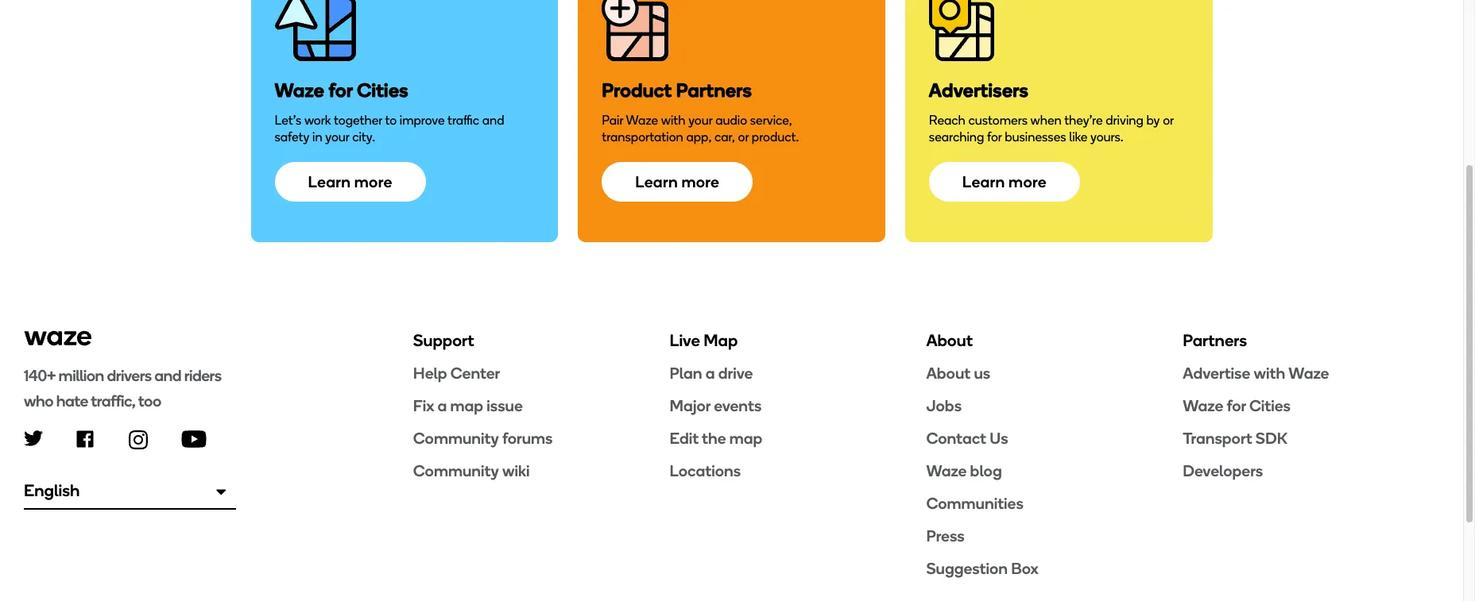 Task type: describe. For each thing, give the bounding box(es) containing it.
twitter link
[[24, 431, 43, 447]]

yours.
[[1090, 130, 1124, 145]]

improve
[[400, 113, 445, 128]]

community forums link
[[413, 429, 670, 449]]

advertise with waze link
[[1183, 363, 1439, 384]]

traffic
[[447, 113, 479, 128]]

community wiki link
[[413, 461, 670, 482]]

work
[[304, 113, 331, 128]]

pair
[[602, 113, 623, 128]]

locations
[[670, 462, 741, 481]]

learn more link for for
[[275, 162, 426, 202]]

driving
[[1106, 113, 1144, 128]]

help center link
[[413, 363, 670, 384]]

{{ data.sidebar.logolink.text }} image
[[24, 330, 92, 347]]

locations link
[[670, 461, 926, 482]]

drivers
[[107, 366, 151, 385]]

your inside let's work together to improve traffic and safety in your city.
[[325, 130, 349, 145]]

waze blog
[[926, 462, 1002, 481]]

waze inside pair waze with your audio service, transportation app, car, or product.
[[626, 113, 658, 128]]

hate
[[56, 392, 88, 411]]

drive
[[718, 364, 753, 383]]

safety
[[275, 130, 309, 145]]

waze up let's at the top left
[[275, 79, 324, 102]]

community forums
[[413, 429, 553, 448]]

map for a
[[450, 397, 483, 416]]

contact us link
[[926, 429, 1183, 449]]

0 horizontal spatial partners
[[676, 79, 752, 102]]

service,
[[750, 113, 792, 128]]

center
[[450, 364, 500, 383]]

or inside pair waze with your audio service, transportation app, car, or product.
[[738, 130, 749, 145]]

more for partners
[[681, 172, 719, 191]]

edit the map
[[670, 429, 763, 448]]

community for community wiki
[[413, 462, 499, 481]]

live map
[[670, 331, 738, 350]]

the
[[702, 429, 726, 448]]

forums
[[502, 429, 553, 448]]

businesses
[[1005, 130, 1066, 145]]

1 horizontal spatial with
[[1254, 364, 1285, 383]]

3 learn more link from the left
[[929, 162, 1080, 202]]

1 horizontal spatial partners
[[1183, 331, 1247, 350]]

3 learn from the left
[[962, 172, 1005, 191]]

let's work together to improve traffic and safety in your city.
[[275, 113, 504, 145]]

cities inside the waze for cities link
[[1249, 397, 1291, 416]]

transport sdk link
[[1183, 429, 1439, 449]]

waze for cities link
[[1183, 396, 1439, 417]]

with inside pair waze with your audio service, transportation app, car, or product.
[[661, 113, 686, 128]]

suggestion box
[[926, 560, 1039, 579]]

0 vertical spatial for
[[329, 79, 353, 102]]

a for fix
[[438, 397, 447, 416]]

sdk
[[1256, 429, 1287, 448]]

events
[[714, 397, 762, 416]]

about us link
[[926, 363, 1183, 384]]

press link
[[926, 526, 1183, 547]]

plan a drive link
[[670, 363, 926, 384]]

reach customers when they're driving by or searching for businesses like yours.
[[929, 113, 1174, 145]]

by
[[1146, 113, 1160, 128]]

traffic,
[[91, 392, 135, 411]]

product
[[602, 79, 672, 102]]

major events
[[670, 397, 762, 416]]

press
[[926, 527, 965, 546]]

major events link
[[670, 396, 926, 417]]

edit
[[670, 429, 699, 448]]

us
[[974, 364, 990, 383]]

let's
[[275, 113, 301, 128]]

major
[[670, 397, 711, 416]]

product partners
[[602, 79, 752, 102]]

plan a drive
[[670, 364, 753, 383]]

developers
[[1183, 462, 1263, 481]]

for inside 'reach customers when they're driving by or searching for businesses like yours.'
[[987, 130, 1002, 145]]

instagram image
[[129, 431, 148, 450]]

transport sdk
[[1183, 429, 1287, 448]]

instagram link
[[129, 431, 148, 450]]

and inside let's work together to improve traffic and safety in your city.
[[482, 113, 504, 128]]

and inside 140+ million drivers and riders who hate traffic, too
[[154, 366, 181, 385]]

riders
[[184, 366, 221, 385]]

customers
[[968, 113, 1028, 128]]

together
[[334, 113, 382, 128]]

jobs
[[926, 397, 962, 416]]



Task type: locate. For each thing, give the bounding box(es) containing it.
1 horizontal spatial waze for cities
[[1183, 397, 1291, 416]]

blog
[[970, 462, 1002, 481]]

learn more link for partners
[[602, 162, 753, 202]]

1 community from the top
[[413, 429, 499, 448]]

learn more link down app,
[[602, 162, 753, 202]]

0 vertical spatial waze for cities
[[275, 79, 408, 102]]

1 horizontal spatial map
[[729, 429, 763, 448]]

advertise
[[1183, 364, 1250, 383]]

1 about from the top
[[926, 331, 973, 350]]

to
[[385, 113, 397, 128]]

1 horizontal spatial a
[[706, 364, 715, 383]]

million
[[59, 366, 104, 385]]

0 horizontal spatial a
[[438, 397, 447, 416]]

suggestion
[[926, 560, 1008, 579]]

3 more from the left
[[1009, 172, 1047, 191]]

contact us
[[926, 429, 1008, 448]]

about up "about us"
[[926, 331, 973, 350]]

waze up the waze for cities link
[[1289, 364, 1329, 383]]

waze for cities up transport sdk
[[1183, 397, 1291, 416]]

help center
[[413, 364, 500, 383]]

0 horizontal spatial cities
[[357, 79, 408, 102]]

0 horizontal spatial learn
[[308, 172, 351, 191]]

2 horizontal spatial for
[[1227, 397, 1246, 416]]

with up the waze for cities link
[[1254, 364, 1285, 383]]

waze down contact
[[926, 462, 967, 481]]

for down customers
[[987, 130, 1002, 145]]

a right plan
[[706, 364, 715, 383]]

learn more link
[[275, 162, 426, 202], [602, 162, 753, 202], [929, 162, 1080, 202]]

for up together
[[329, 79, 353, 102]]

0 vertical spatial a
[[706, 364, 715, 383]]

fix
[[413, 397, 434, 416]]

more down city.
[[354, 172, 392, 191]]

0 horizontal spatial your
[[325, 130, 349, 145]]

box
[[1011, 560, 1039, 579]]

1 horizontal spatial learn more link
[[602, 162, 753, 202]]

learn more
[[308, 172, 392, 191], [635, 172, 719, 191], [962, 172, 1047, 191]]

english
[[24, 481, 80, 501]]

learn more link down city.
[[275, 162, 426, 202]]

communities
[[926, 494, 1024, 514]]

more down app,
[[681, 172, 719, 191]]

a right the fix at the left bottom
[[438, 397, 447, 416]]

partners up audio
[[676, 79, 752, 102]]

0 vertical spatial your
[[688, 113, 713, 128]]

for inside the waze for cities link
[[1227, 397, 1246, 416]]

a inside plan a drive link
[[706, 364, 715, 383]]

waze for cities
[[275, 79, 408, 102], [1183, 397, 1291, 416]]

with
[[661, 113, 686, 128], [1254, 364, 1285, 383]]

1 vertical spatial partners
[[1183, 331, 1247, 350]]

communities link
[[926, 494, 1183, 514]]

youtube link
[[181, 431, 207, 448]]

0 vertical spatial with
[[661, 113, 686, 128]]

1 horizontal spatial or
[[1163, 113, 1174, 128]]

community down fix a map issue
[[413, 429, 499, 448]]

3 learn more from the left
[[962, 172, 1047, 191]]

learn more for partners
[[635, 172, 719, 191]]

plan
[[670, 364, 702, 383]]

community wiki
[[413, 462, 530, 481]]

1 vertical spatial with
[[1254, 364, 1285, 383]]

0 horizontal spatial map
[[450, 397, 483, 416]]

facebook image
[[76, 431, 94, 448]]

0 horizontal spatial with
[[661, 113, 686, 128]]

community for community forums
[[413, 429, 499, 448]]

product.
[[752, 130, 799, 145]]

learn
[[308, 172, 351, 191], [635, 172, 678, 191], [962, 172, 1005, 191]]

map down center
[[450, 397, 483, 416]]

contact
[[926, 429, 986, 448]]

your right the in
[[325, 130, 349, 145]]

with down product partners on the top
[[661, 113, 686, 128]]

0 vertical spatial or
[[1163, 113, 1174, 128]]

support
[[413, 331, 474, 350]]

map for the
[[729, 429, 763, 448]]

2 learn more link from the left
[[602, 162, 753, 202]]

edit the map link
[[670, 429, 926, 449]]

suggestion box link
[[926, 559, 1183, 580]]

0 horizontal spatial for
[[329, 79, 353, 102]]

a inside fix a map issue link
[[438, 397, 447, 416]]

2 learn from the left
[[635, 172, 678, 191]]

waze up transportation
[[626, 113, 658, 128]]

twitter image
[[24, 431, 43, 447]]

1 horizontal spatial learn more
[[635, 172, 719, 191]]

more down "businesses"
[[1009, 172, 1047, 191]]

0 horizontal spatial and
[[154, 366, 181, 385]]

waze down advertise
[[1183, 397, 1223, 416]]

1 vertical spatial cities
[[1249, 397, 1291, 416]]

car,
[[715, 130, 735, 145]]

learn down transportation
[[635, 172, 678, 191]]

app,
[[686, 130, 712, 145]]

0 vertical spatial about
[[926, 331, 973, 350]]

caret down image
[[216, 484, 226, 501]]

cities up sdk
[[1249, 397, 1291, 416]]

or right by
[[1163, 113, 1174, 128]]

help
[[413, 364, 447, 383]]

english link
[[24, 473, 236, 510]]

0 vertical spatial community
[[413, 429, 499, 448]]

your inside pair waze with your audio service, transportation app, car, or product.
[[688, 113, 713, 128]]

advertisers
[[929, 79, 1029, 102]]

1 learn more link from the left
[[275, 162, 426, 202]]

and right traffic
[[482, 113, 504, 128]]

1 vertical spatial or
[[738, 130, 749, 145]]

1 vertical spatial community
[[413, 462, 499, 481]]

1 vertical spatial and
[[154, 366, 181, 385]]

1 vertical spatial about
[[926, 364, 971, 383]]

1 vertical spatial waze for cities
[[1183, 397, 1291, 416]]

0 vertical spatial and
[[482, 113, 504, 128]]

map
[[704, 331, 738, 350]]

0 horizontal spatial learn more
[[308, 172, 392, 191]]

community down community forums
[[413, 462, 499, 481]]

in
[[312, 130, 322, 145]]

140+ million drivers and riders who hate traffic, too
[[24, 366, 221, 411]]

1 learn from the left
[[308, 172, 351, 191]]

about inside about us link
[[926, 364, 971, 383]]

who
[[24, 392, 53, 411]]

or inside 'reach customers when they're driving by or searching for businesses like yours.'
[[1163, 113, 1174, 128]]

when
[[1030, 113, 1062, 128]]

learn down searching
[[962, 172, 1005, 191]]

2 vertical spatial for
[[1227, 397, 1246, 416]]

cities up "to"
[[357, 79, 408, 102]]

learn more down app,
[[635, 172, 719, 191]]

about us
[[926, 364, 990, 383]]

a
[[706, 364, 715, 383], [438, 397, 447, 416]]

map
[[450, 397, 483, 416], [729, 429, 763, 448]]

2 more from the left
[[681, 172, 719, 191]]

1 horizontal spatial learn
[[635, 172, 678, 191]]

0 vertical spatial cities
[[357, 79, 408, 102]]

transport
[[1183, 429, 1252, 448]]

1 horizontal spatial cities
[[1249, 397, 1291, 416]]

2 about from the top
[[926, 364, 971, 383]]

1 vertical spatial your
[[325, 130, 349, 145]]

reach
[[929, 113, 966, 128]]

1 horizontal spatial for
[[987, 130, 1002, 145]]

map inside edit the map link
[[729, 429, 763, 448]]

2 horizontal spatial more
[[1009, 172, 1047, 191]]

1 learn more from the left
[[308, 172, 392, 191]]

waze
[[275, 79, 324, 102], [626, 113, 658, 128], [1289, 364, 1329, 383], [1183, 397, 1223, 416], [926, 462, 967, 481]]

1 horizontal spatial and
[[482, 113, 504, 128]]

youtube image
[[181, 431, 207, 448]]

140+
[[24, 366, 56, 385]]

community
[[413, 429, 499, 448], [413, 462, 499, 481]]

more for for
[[354, 172, 392, 191]]

they're
[[1064, 113, 1103, 128]]

audio
[[715, 113, 747, 128]]

jobs link
[[926, 396, 1183, 417]]

fix a map issue link
[[413, 396, 670, 417]]

1 vertical spatial a
[[438, 397, 447, 416]]

map right the
[[729, 429, 763, 448]]

for
[[329, 79, 353, 102], [987, 130, 1002, 145], [1227, 397, 1246, 416]]

learn for product
[[635, 172, 678, 191]]

learn more down "businesses"
[[962, 172, 1047, 191]]

for up transport sdk
[[1227, 397, 1246, 416]]

0 horizontal spatial learn more link
[[275, 162, 426, 202]]

0 vertical spatial map
[[450, 397, 483, 416]]

about up jobs
[[926, 364, 971, 383]]

city.
[[352, 130, 375, 145]]

1 more from the left
[[354, 172, 392, 191]]

learn more link down "businesses"
[[929, 162, 1080, 202]]

about
[[926, 331, 973, 350], [926, 364, 971, 383]]

live
[[670, 331, 700, 350]]

a for plan
[[706, 364, 715, 383]]

transportation
[[602, 130, 683, 145]]

2 learn more from the left
[[635, 172, 719, 191]]

partners
[[676, 79, 752, 102], [1183, 331, 1247, 350]]

1 vertical spatial for
[[987, 130, 1002, 145]]

or
[[1163, 113, 1174, 128], [738, 130, 749, 145]]

fix a map issue
[[413, 397, 523, 416]]

pair waze with your audio service, transportation app, car, or product.
[[602, 113, 799, 145]]

developers link
[[1183, 461, 1439, 482]]

1 horizontal spatial more
[[681, 172, 719, 191]]

2 horizontal spatial learn more link
[[929, 162, 1080, 202]]

learn for waze
[[308, 172, 351, 191]]

1 vertical spatial map
[[729, 429, 763, 448]]

map inside fix a map issue link
[[450, 397, 483, 416]]

or right 'car,'
[[738, 130, 749, 145]]

too
[[138, 392, 161, 411]]

learn down the in
[[308, 172, 351, 191]]

0 horizontal spatial more
[[354, 172, 392, 191]]

0 horizontal spatial or
[[738, 130, 749, 145]]

0 horizontal spatial waze for cities
[[275, 79, 408, 102]]

2 community from the top
[[413, 462, 499, 481]]

like
[[1069, 130, 1088, 145]]

1 horizontal spatial your
[[688, 113, 713, 128]]

advertise with waze
[[1183, 364, 1329, 383]]

2 horizontal spatial learn
[[962, 172, 1005, 191]]

and up too
[[154, 366, 181, 385]]

learn more for for
[[308, 172, 392, 191]]

searching
[[929, 130, 984, 145]]

about for about us
[[926, 364, 971, 383]]

your up app,
[[688, 113, 713, 128]]

about for about
[[926, 331, 973, 350]]

0 vertical spatial partners
[[676, 79, 752, 102]]

facebook link
[[76, 431, 94, 448]]

wiki
[[502, 462, 530, 481]]

2 horizontal spatial learn more
[[962, 172, 1047, 191]]

us
[[990, 429, 1008, 448]]

partners up advertise
[[1183, 331, 1247, 350]]

and
[[482, 113, 504, 128], [154, 366, 181, 385]]

learn more down city.
[[308, 172, 392, 191]]

waze for cities up together
[[275, 79, 408, 102]]

more
[[354, 172, 392, 191], [681, 172, 719, 191], [1009, 172, 1047, 191]]



Task type: vqa. For each thing, say whether or not it's contained in the screenshot.
Notices link
no



